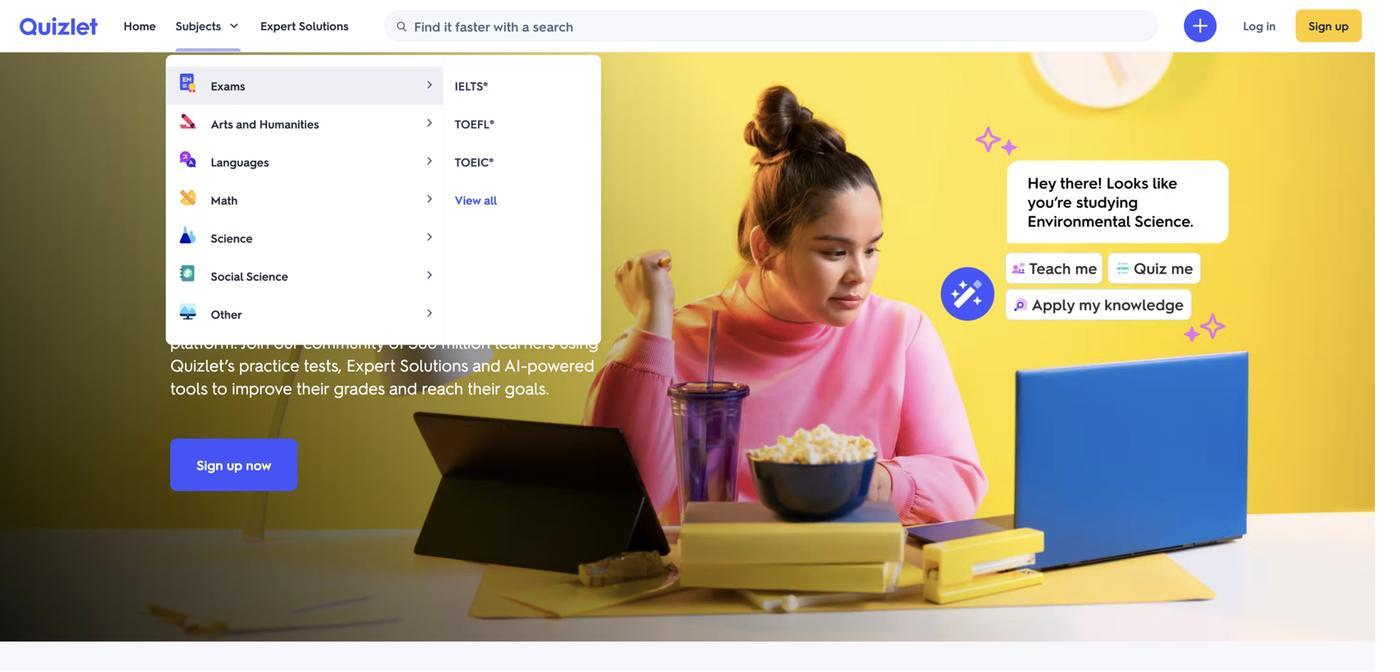 Task type: locate. For each thing, give the bounding box(es) containing it.
0 horizontal spatial of
[[389, 331, 404, 353]]

expert up grades
[[346, 354, 395, 376]]

learning
[[399, 248, 539, 295], [530, 309, 590, 330]]

science
[[211, 231, 253, 245], [246, 269, 288, 283]]

1 vertical spatial sign
[[196, 456, 223, 473]]

1 horizontal spatial their
[[467, 377, 500, 399]]

log
[[1243, 18, 1263, 33]]

quizlet image
[[20, 16, 97, 35], [20, 17, 97, 35]]

None search field
[[385, 10, 1158, 42]]

their
[[296, 377, 329, 399], [467, 377, 500, 399]]

of right era
[[540, 202, 575, 249]]

view
[[455, 193, 481, 207]]

0 vertical spatial sign
[[1309, 18, 1332, 33]]

science up social
[[211, 231, 253, 245]]

learning up #1
[[399, 248, 539, 295]]

social science
[[211, 269, 288, 283]]

the
[[430, 309, 454, 330]]

create image
[[1191, 16, 1210, 36]]

expert right caret down image
[[260, 18, 296, 33]]

view all link
[[455, 192, 497, 208]]

solutions inside quizlet is more than flashcards: it's the #1 global learning platform. join our community of 300 million learners using quizlet's practice tests, expert solutions and ai-powered tools to improve their grades and reach their goals.
[[400, 354, 468, 376]]

sign left now
[[196, 456, 223, 473]]

sign right in
[[1309, 18, 1332, 33]]

and left reach
[[389, 377, 417, 399]]

a
[[370, 202, 389, 249]]

0 vertical spatial ai-
[[170, 248, 224, 295]]

0 vertical spatial up
[[1335, 18, 1349, 33]]

sign
[[1309, 18, 1332, 33], [196, 456, 223, 473]]

than
[[287, 309, 319, 330]]

1 vertical spatial caret right image
[[423, 192, 436, 205]]

sign up
[[1309, 18, 1349, 33]]

reach
[[422, 377, 463, 399]]

1 vertical spatial expert
[[346, 354, 395, 376]]

1 caret right image from the top
[[423, 154, 436, 167]]

all
[[484, 193, 497, 207]]

1 vertical spatial of
[[389, 331, 404, 353]]

their down 'tests,'
[[296, 377, 329, 399]]

1 caret right image from the top
[[423, 78, 436, 91]]

0 horizontal spatial expert
[[260, 18, 296, 33]]

1 vertical spatial and
[[472, 354, 500, 376]]

0 vertical spatial solutions
[[299, 18, 349, 33]]

caret right image for social science
[[423, 268, 436, 281]]

is
[[229, 309, 239, 330]]

toefl® link
[[443, 105, 600, 143]]

caret right image left toefl®
[[423, 116, 436, 129]]

0 vertical spatial learning
[[399, 248, 539, 295]]

0 horizontal spatial up
[[227, 456, 242, 473]]

0 vertical spatial caret right image
[[423, 154, 436, 167]]

3 caret right image from the top
[[423, 268, 436, 281]]

subjects button
[[176, 0, 241, 52]]

of left 300
[[389, 331, 404, 353]]

exams image
[[178, 73, 198, 93]]

up left now
[[227, 456, 242, 473]]

goals.
[[505, 377, 549, 399]]

and
[[236, 116, 256, 131], [472, 354, 500, 376], [389, 377, 417, 399]]

caret right image
[[423, 154, 436, 167], [423, 192, 436, 205], [423, 230, 436, 243]]

#1
[[458, 309, 473, 330]]

log in
[[1243, 18, 1276, 33]]

caret right image right a
[[423, 230, 436, 243]]

1 vertical spatial solutions
[[400, 354, 468, 376]]

caret right image for math
[[423, 192, 436, 205]]

1 horizontal spatial sign
[[1309, 18, 1332, 33]]

learners
[[495, 331, 555, 353]]

0 vertical spatial of
[[540, 202, 575, 249]]

3 caret right image from the top
[[423, 230, 436, 243]]

sign inside button
[[196, 456, 223, 473]]

it's
[[407, 309, 426, 330]]

solutions
[[299, 18, 349, 33], [400, 354, 468, 376]]

math image
[[178, 187, 198, 207]]

2 vertical spatial caret right image
[[423, 230, 436, 243]]

their right reach
[[467, 377, 500, 399]]

1 horizontal spatial up
[[1335, 18, 1349, 33]]

languages
[[211, 154, 269, 169]]

0 horizontal spatial and
[[236, 116, 256, 131]]

math
[[211, 193, 238, 207]]

science right social
[[246, 269, 288, 283]]

2 caret right image from the top
[[423, 192, 436, 205]]

sign inside button
[[1309, 18, 1332, 33]]

caret right image left the 'view'
[[423, 192, 436, 205]]

up
[[1335, 18, 1349, 33], [227, 456, 242, 473]]

flashcards:
[[323, 309, 402, 330]]

learning inside quizlet is more than flashcards: it's the #1 global learning platform. join our community of 300 million learners using quizlet's practice tests, expert solutions and ai-powered tools to improve their grades and reach their goals.
[[530, 309, 590, 330]]

platform.
[[170, 331, 237, 353]]

of
[[540, 202, 575, 249], [389, 331, 404, 353]]

2 horizontal spatial and
[[472, 354, 500, 376]]

learning up using
[[530, 309, 590, 330]]

2 caret right image from the top
[[423, 116, 436, 129]]

dialog
[[166, 55, 601, 345]]

0 horizontal spatial their
[[296, 377, 329, 399]]

caret right image
[[423, 78, 436, 91], [423, 116, 436, 129], [423, 268, 436, 281], [423, 306, 436, 319]]

up inside button
[[227, 456, 242, 473]]

more
[[244, 309, 282, 330]]

caret right image left toeic®
[[423, 154, 436, 167]]

1 horizontal spatial solutions
[[400, 354, 468, 376]]

and down 'million'
[[472, 354, 500, 376]]

ai- down learners
[[504, 354, 527, 376]]

1 vertical spatial learning
[[530, 309, 590, 330]]

1 their from the left
[[296, 377, 329, 399]]

1 horizontal spatial and
[[389, 377, 417, 399]]

science image
[[178, 225, 198, 245]]

quizlet is more than flashcards: it's the #1 global learning platform. join our community of 300 million learners using quizlet's practice tests, expert solutions and ai-powered tools to improve their grades and reach their goals.
[[170, 309, 599, 399]]

sign for sign up
[[1309, 18, 1332, 33]]

experience
[[170, 202, 360, 249]]

practice
[[239, 354, 299, 376]]

1 vertical spatial up
[[227, 456, 242, 473]]

powered
[[527, 354, 594, 376]]

community
[[303, 331, 384, 353]]

sign up now
[[196, 456, 271, 473]]

join
[[241, 331, 269, 353]]

0 horizontal spatial sign
[[196, 456, 223, 473]]

using
[[560, 331, 599, 353]]

up inside button
[[1335, 18, 1349, 33]]

0 horizontal spatial ai-
[[170, 248, 224, 295]]

expert inside quizlet is more than flashcards: it's the #1 global learning platform. join our community of 300 million learners using quizlet's practice tests, expert solutions and ai-powered tools to improve their grades and reach their goals.
[[346, 354, 395, 376]]

1 vertical spatial ai-
[[504, 354, 527, 376]]

expert
[[260, 18, 296, 33], [346, 354, 395, 376]]

our
[[274, 331, 299, 353]]

solutions up reach
[[400, 354, 468, 376]]

caret right image left ielts®
[[423, 78, 436, 91]]

to
[[212, 377, 227, 399]]

of inside quizlet is more than flashcards: it's the #1 global learning platform. join our community of 300 million learners using quizlet's practice tests, expert solutions and ai-powered tools to improve their grades and reach their goals.
[[389, 331, 404, 353]]

tests,
[[304, 354, 342, 376]]

view all
[[455, 193, 497, 207]]

quizlet's
[[170, 354, 235, 376]]

1 horizontal spatial expert
[[346, 354, 395, 376]]

4 caret right image from the top
[[423, 306, 436, 319]]

experience a new era of ai-enhanced learning
[[170, 202, 575, 295]]

tools
[[170, 377, 208, 399]]

solutions left search image
[[299, 18, 349, 33]]

caret right image up the
[[423, 268, 436, 281]]

now
[[246, 456, 271, 473]]

1 horizontal spatial of
[[540, 202, 575, 249]]

0 horizontal spatial solutions
[[299, 18, 349, 33]]

and right arts
[[236, 116, 256, 131]]

caret right image for science
[[423, 230, 436, 243]]

subjects
[[176, 18, 221, 33]]

2 vertical spatial and
[[389, 377, 417, 399]]

ai-
[[170, 248, 224, 295], [504, 354, 527, 376]]

1 horizontal spatial ai-
[[504, 354, 527, 376]]

ai- down science image at left top
[[170, 248, 224, 295]]

caret right image up 300
[[423, 306, 436, 319]]

up right in
[[1335, 18, 1349, 33]]



Task type: describe. For each thing, give the bounding box(es) containing it.
up for sign up now
[[227, 456, 242, 473]]

other image
[[178, 302, 198, 321]]

ai- inside quizlet is more than flashcards: it's the #1 global learning platform. join our community of 300 million learners using quizlet's practice tests, expert solutions and ai-powered tools to improve their grades and reach their goals.
[[504, 354, 527, 376]]

social science image
[[178, 264, 198, 283]]

sign up now button
[[170, 439, 298, 491]]

Search field
[[385, 11, 1157, 42]]

2 quizlet image from the top
[[20, 17, 97, 35]]

ai- inside 'experience a new era of ai-enhanced learning'
[[170, 248, 224, 295]]

home link
[[124, 0, 156, 52]]

0 vertical spatial expert
[[260, 18, 296, 33]]

expert solutions link
[[260, 0, 349, 52]]

arts and humanities image
[[178, 111, 198, 131]]

toefl®
[[455, 116, 494, 131]]

sign up button
[[1295, 9, 1362, 42]]

1 quizlet image from the top
[[20, 16, 97, 35]]

learning inside 'experience a new era of ai-enhanced learning'
[[399, 248, 539, 295]]

in
[[1266, 18, 1276, 33]]

caret down image
[[228, 19, 241, 32]]

languages image
[[178, 149, 198, 169]]

search image
[[395, 20, 408, 33]]

million
[[442, 331, 490, 353]]

log in button
[[1230, 9, 1289, 42]]

expert solutions
[[260, 18, 349, 33]]

up for sign up
[[1335, 18, 1349, 33]]

300
[[408, 331, 437, 353]]

caret right image for arts and humanities
[[423, 116, 436, 129]]

caret right image for other
[[423, 306, 436, 319]]

caret right image for exams
[[423, 78, 436, 91]]

grades
[[334, 377, 385, 399]]

era
[[476, 202, 531, 249]]

arts and humanities
[[211, 116, 319, 131]]

of inside 'experience a new era of ai-enhanced learning'
[[540, 202, 575, 249]]

global
[[478, 309, 525, 330]]

ielts®
[[455, 78, 488, 93]]

enhanced
[[224, 248, 390, 295]]

toeic®
[[455, 154, 494, 169]]

dialog containing exams
[[166, 55, 601, 345]]

ielts® link
[[443, 67, 600, 105]]

home
[[124, 18, 156, 33]]

new
[[399, 202, 467, 249]]

caret right image for languages
[[423, 154, 436, 167]]

Search text field
[[414, 11, 1153, 42]]

0 vertical spatial and
[[236, 116, 256, 131]]

arts
[[211, 116, 233, 131]]

sign for sign up now
[[196, 456, 223, 473]]

humanities
[[259, 116, 319, 131]]

toeic® link
[[443, 143, 600, 181]]

1 vertical spatial science
[[246, 269, 288, 283]]

2 their from the left
[[467, 377, 500, 399]]

exams
[[211, 78, 245, 93]]

quizlet
[[170, 309, 224, 330]]

improve
[[232, 377, 292, 399]]

other
[[211, 307, 242, 321]]

0 vertical spatial science
[[211, 231, 253, 245]]

social
[[211, 269, 243, 283]]



Task type: vqa. For each thing, say whether or not it's contained in the screenshot.
Essentials's J.
no



